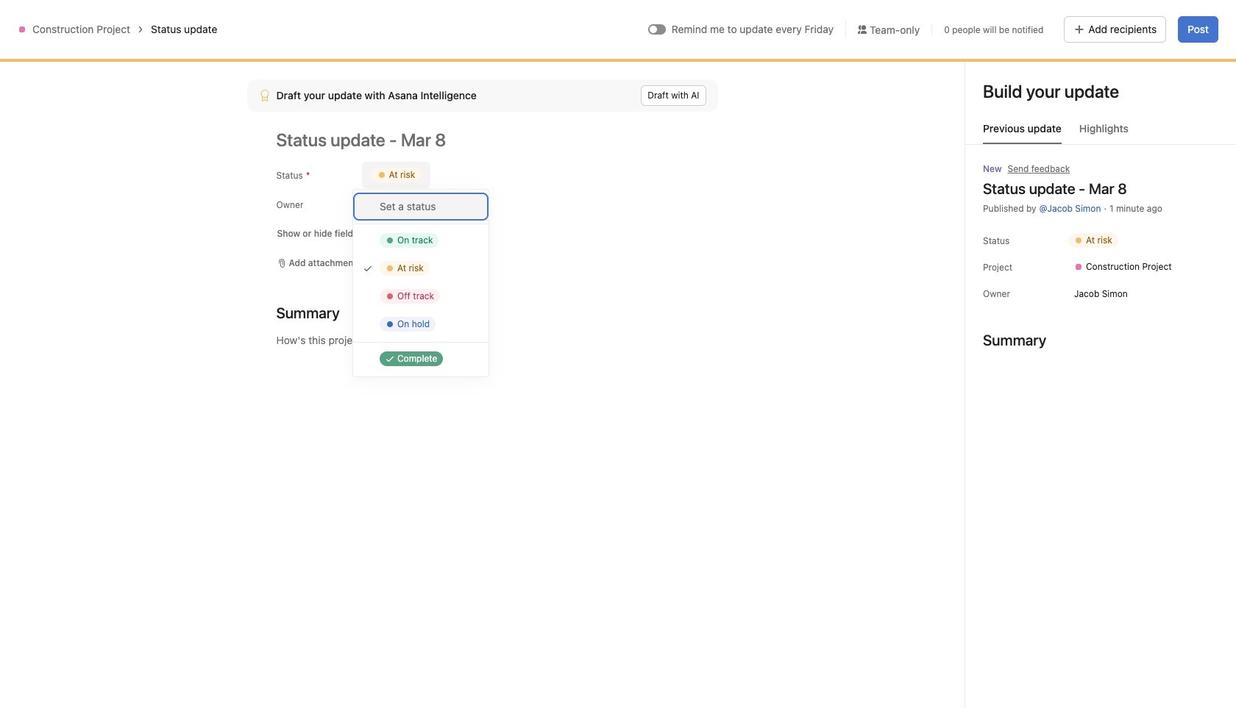 Task type: locate. For each thing, give the bounding box(es) containing it.
Title of update text field
[[276, 124, 718, 156]]

hide sidebar image
[[19, 12, 31, 24]]

tab list
[[965, 121, 1236, 145]]

add task image
[[361, 139, 372, 151]]

option
[[353, 193, 489, 221]]

Mark complete checkbox
[[428, 176, 446, 193]]

switch
[[648, 24, 666, 35]]

manage project members image
[[960, 54, 978, 71]]

board image
[[203, 54, 221, 71]]



Task type: vqa. For each thing, say whether or not it's contained in the screenshot.
2nd Add task image from right
yes



Task type: describe. For each thing, give the bounding box(es) containing it.
Section title text field
[[276, 303, 340, 324]]

expand image
[[375, 296, 384, 305]]

mark complete image
[[428, 176, 446, 193]]

add to starred image
[[405, 48, 417, 60]]

add task image
[[1031, 139, 1043, 151]]

rules for created image
[[1008, 139, 1020, 151]]

rules for drafting image
[[337, 139, 349, 151]]



